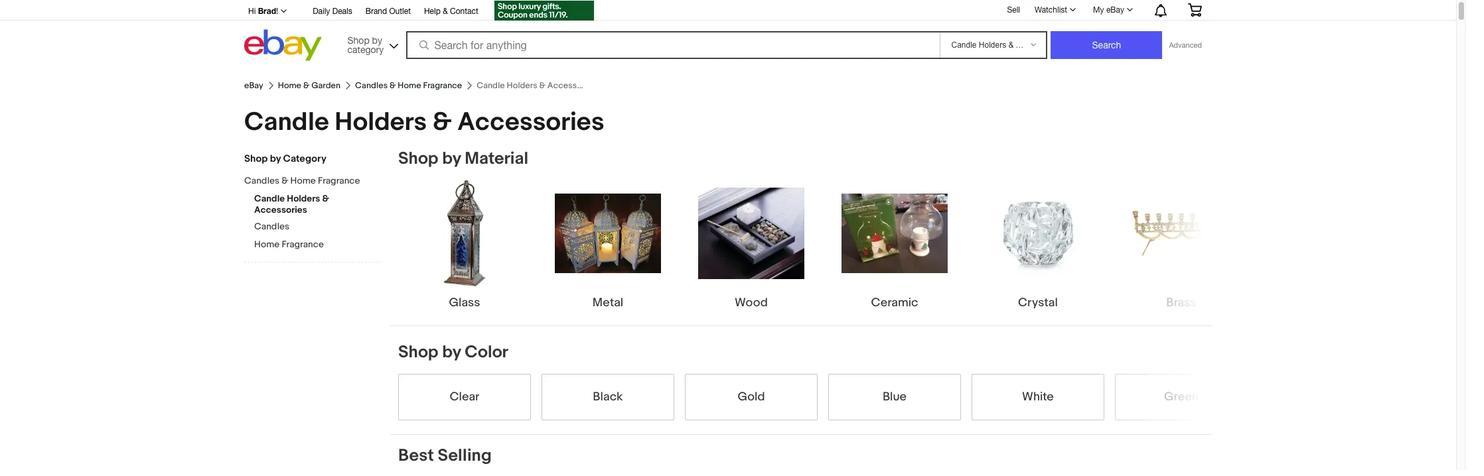 Task type: vqa. For each thing, say whether or not it's contained in the screenshot.
the to
no



Task type: describe. For each thing, give the bounding box(es) containing it.
metal
[[593, 296, 624, 311]]

selling
[[438, 446, 492, 467]]

metal link
[[542, 181, 675, 312]]

category
[[348, 44, 384, 55]]

crystal
[[1019, 296, 1058, 311]]

hi
[[248, 7, 256, 16]]

glass
[[449, 296, 480, 311]]

0 vertical spatial accessories
[[458, 107, 605, 138]]

brand outlet link
[[366, 5, 411, 19]]

home & garden
[[278, 80, 341, 91]]

outlet
[[389, 7, 411, 16]]

home & garden link
[[278, 80, 341, 91]]

deals
[[332, 7, 352, 16]]

brass
[[1167, 296, 1197, 311]]

hi brad !
[[248, 6, 278, 16]]

home down candles link
[[254, 239, 280, 250]]

contact
[[450, 7, 479, 16]]

shop by color
[[398, 343, 509, 363]]

daily deals link
[[313, 5, 352, 19]]

my ebay link
[[1086, 2, 1140, 18]]

daily
[[313, 7, 330, 16]]

by for color
[[442, 343, 461, 363]]

watchlist
[[1035, 5, 1068, 15]]

category
[[283, 153, 327, 165]]

crystal link
[[972, 181, 1105, 312]]

brass image
[[1129, 206, 1235, 262]]

help & contact link
[[424, 5, 479, 19]]

ebay inside "account" "navigation"
[[1107, 5, 1125, 15]]

daily deals
[[313, 7, 352, 16]]

wood link
[[685, 181, 818, 312]]

help & contact
[[424, 7, 479, 16]]

my
[[1094, 5, 1105, 15]]

ebay link
[[244, 80, 263, 91]]

none submit inside the shop by category banner
[[1052, 31, 1163, 59]]

get the coupon image
[[495, 1, 594, 21]]

material
[[465, 149, 529, 169]]

holders inside candles & home fragrance candle holders & accessories candles home fragrance
[[287, 193, 320, 205]]

your shopping cart image
[[1188, 3, 1203, 17]]

white link
[[972, 375, 1105, 421]]

home up the candle holders & accessories in the top of the page
[[398, 80, 421, 91]]

ceramic link
[[829, 181, 962, 312]]

Search for anything text field
[[408, 33, 938, 58]]

!
[[276, 7, 278, 16]]

home down category at the left top of the page
[[291, 175, 316, 187]]

best
[[398, 446, 434, 467]]

candles for candles & home fragrance
[[355, 80, 388, 91]]

green link
[[1116, 375, 1248, 421]]

crystal image
[[985, 181, 1092, 287]]

black
[[593, 390, 623, 405]]

black link
[[542, 375, 675, 421]]

help
[[424, 7, 441, 16]]

1 vertical spatial ebay
[[244, 80, 263, 91]]

1 vertical spatial candles & home fragrance link
[[244, 175, 371, 188]]

by for material
[[442, 149, 461, 169]]

brass link
[[1116, 181, 1248, 312]]

advanced
[[1170, 41, 1203, 49]]

shop by category
[[348, 35, 384, 55]]

& for candles & home fragrance candle holders & accessories candles home fragrance
[[282, 175, 289, 187]]

metal image
[[555, 194, 661, 274]]

wood
[[735, 296, 768, 311]]

my ebay
[[1094, 5, 1125, 15]]



Task type: locate. For each thing, give the bounding box(es) containing it.
& down the shop by category dropdown button
[[390, 80, 396, 91]]

clear
[[450, 390, 480, 405]]

fragrance down candles link
[[282, 239, 324, 250]]

candle inside candles & home fragrance candle holders & accessories candles home fragrance
[[254, 193, 285, 205]]

ebay
[[1107, 5, 1125, 15], [244, 80, 263, 91]]

clear link
[[398, 375, 531, 421]]

gold link
[[685, 375, 818, 421]]

best selling
[[398, 446, 492, 467]]

color
[[465, 343, 509, 363]]

candle holders & accessories
[[244, 107, 605, 138]]

green
[[1165, 390, 1199, 405]]

accessories
[[458, 107, 605, 138], [254, 205, 307, 216]]

&
[[443, 7, 448, 16], [303, 80, 310, 91], [390, 80, 396, 91], [433, 107, 452, 138], [282, 175, 289, 187], [322, 193, 329, 205]]

0 horizontal spatial ebay
[[244, 80, 263, 91]]

brand
[[366, 7, 387, 16]]

garden
[[312, 80, 341, 91]]

ceramic
[[872, 296, 919, 311]]

wood image
[[699, 188, 805, 280]]

by left color
[[442, 343, 461, 363]]

candles & home fragrance candle holders & accessories candles home fragrance
[[244, 175, 360, 250]]

accessories up candles link
[[254, 205, 307, 216]]

shop for shop by color
[[398, 343, 439, 363]]

& inside "account" "navigation"
[[443, 7, 448, 16]]

candle up shop by category
[[244, 107, 329, 138]]

2 vertical spatial candles
[[254, 221, 290, 232]]

candles & home fragrance
[[355, 80, 462, 91]]

holders up candles link
[[287, 193, 320, 205]]

by
[[372, 35, 382, 45], [442, 149, 461, 169], [270, 153, 281, 165], [442, 343, 461, 363]]

by for category
[[372, 35, 382, 45]]

& up candles link
[[322, 193, 329, 205]]

brand outlet
[[366, 7, 411, 16]]

holders down candles & home fragrance
[[335, 107, 427, 138]]

ebay right my
[[1107, 5, 1125, 15]]

candles link
[[254, 221, 381, 234]]

1 vertical spatial candle
[[254, 193, 285, 205]]

1 horizontal spatial ebay
[[1107, 5, 1125, 15]]

0 vertical spatial candles
[[355, 80, 388, 91]]

by left category at the left top of the page
[[270, 153, 281, 165]]

candles down category
[[355, 80, 388, 91]]

blue
[[883, 390, 907, 405]]

& up shop by material
[[433, 107, 452, 138]]

0 vertical spatial candles & home fragrance link
[[355, 80, 462, 91]]

shop by category
[[244, 153, 327, 165]]

& for home & garden
[[303, 80, 310, 91]]

fragrance for candles & home fragrance
[[423, 80, 462, 91]]

0 vertical spatial holders
[[335, 107, 427, 138]]

white
[[1023, 390, 1054, 405]]

shop for shop by category
[[244, 153, 268, 165]]

shop up clear link
[[398, 343, 439, 363]]

candles & home fragrance link down category at the left top of the page
[[244, 175, 371, 188]]

by down brand at the left top of the page
[[372, 35, 382, 45]]

shop down the candle holders & accessories in the top of the page
[[398, 149, 439, 169]]

by for category
[[270, 153, 281, 165]]

candle down shop by category
[[254, 193, 285, 205]]

shop by category banner
[[241, 0, 1213, 64]]

shop
[[348, 35, 370, 45], [398, 149, 439, 169], [244, 153, 268, 165], [398, 343, 439, 363]]

shop for shop by material
[[398, 149, 439, 169]]

main content containing shop by material
[[390, 149, 1248, 471]]

candles & home fragrance link
[[355, 80, 462, 91], [244, 175, 371, 188]]

candles down shop by category
[[244, 175, 280, 187]]

accessories inside candles & home fragrance candle holders & accessories candles home fragrance
[[254, 205, 307, 216]]

shop for shop by category
[[348, 35, 370, 45]]

by left the material
[[442, 149, 461, 169]]

candle
[[244, 107, 329, 138], [254, 193, 285, 205]]

candles
[[355, 80, 388, 91], [244, 175, 280, 187], [254, 221, 290, 232]]

home right ebay link
[[278, 80, 302, 91]]

1 vertical spatial accessories
[[254, 205, 307, 216]]

sell
[[1008, 5, 1021, 14]]

& for help & contact
[[443, 7, 448, 16]]

shop by category button
[[342, 30, 401, 58]]

home fragrance link
[[254, 239, 381, 252]]

by inside shop by category
[[372, 35, 382, 45]]

brad
[[258, 6, 276, 16]]

None submit
[[1052, 31, 1163, 59]]

1 vertical spatial holders
[[287, 193, 320, 205]]

accessories up the material
[[458, 107, 605, 138]]

watchlist link
[[1028, 2, 1082, 18]]

main content
[[390, 149, 1248, 471]]

& down shop by category
[[282, 175, 289, 187]]

0 horizontal spatial accessories
[[254, 205, 307, 216]]

1 vertical spatial fragrance
[[318, 175, 360, 187]]

fragrance
[[423, 80, 462, 91], [318, 175, 360, 187], [282, 239, 324, 250]]

account navigation
[[241, 0, 1213, 23]]

shop inside shop by category
[[348, 35, 370, 45]]

sell link
[[1002, 5, 1027, 14]]

fragrance up the candle holders & accessories in the top of the page
[[423, 80, 462, 91]]

shop left category at the left top of the page
[[244, 153, 268, 165]]

candles & home fragrance link up the candle holders & accessories in the top of the page
[[355, 80, 462, 91]]

0 vertical spatial fragrance
[[423, 80, 462, 91]]

fragrance for candles & home fragrance candle holders & accessories candles home fragrance
[[318, 175, 360, 187]]

glass link
[[398, 181, 531, 312]]

1 horizontal spatial accessories
[[458, 107, 605, 138]]

shop by material
[[398, 149, 529, 169]]

& right the help
[[443, 7, 448, 16]]

& left garden at the top left of the page
[[303, 80, 310, 91]]

home
[[278, 80, 302, 91], [398, 80, 421, 91], [291, 175, 316, 187], [254, 239, 280, 250]]

0 horizontal spatial holders
[[287, 193, 320, 205]]

& for candles & home fragrance
[[390, 80, 396, 91]]

fragrance down category at the left top of the page
[[318, 175, 360, 187]]

ceramic image
[[842, 194, 948, 274]]

ebay left "home & garden" link
[[244, 80, 263, 91]]

glass image
[[412, 181, 518, 287]]

0 vertical spatial candle
[[244, 107, 329, 138]]

1 vertical spatial candles
[[244, 175, 280, 187]]

blue link
[[829, 375, 962, 421]]

candles for candles & home fragrance candle holders & accessories candles home fragrance
[[244, 175, 280, 187]]

0 vertical spatial ebay
[[1107, 5, 1125, 15]]

holders
[[335, 107, 427, 138], [287, 193, 320, 205]]

candles up home fragrance link
[[254, 221, 290, 232]]

1 horizontal spatial holders
[[335, 107, 427, 138]]

advanced link
[[1163, 32, 1209, 58]]

gold
[[738, 390, 765, 405]]

2 vertical spatial fragrance
[[282, 239, 324, 250]]

shop down deals
[[348, 35, 370, 45]]



